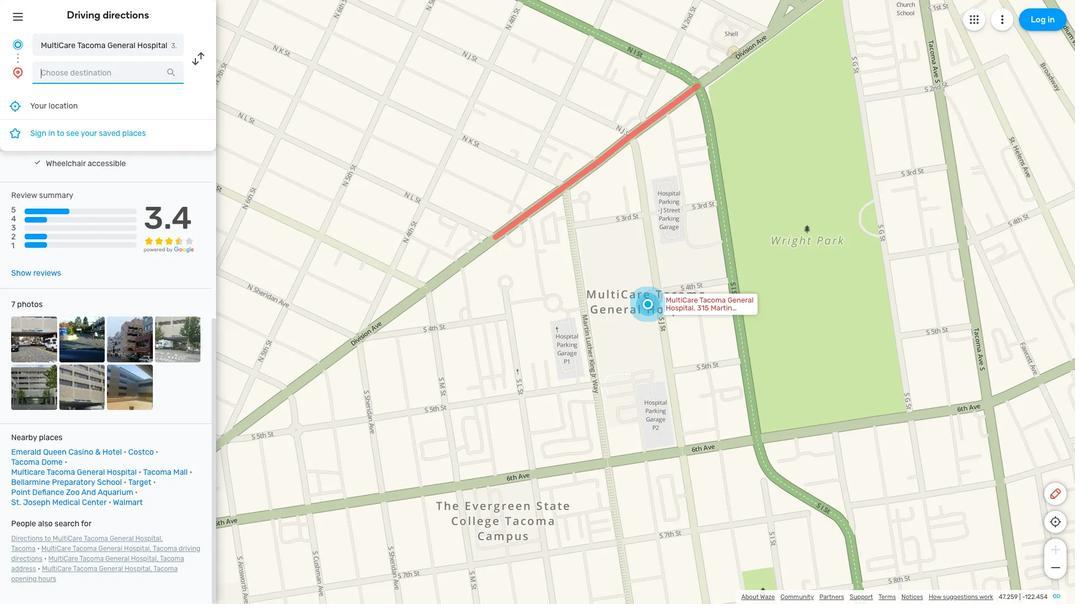 Task type: vqa. For each thing, say whether or not it's contained in the screenshot.
the topmost SAN
no



Task type: locate. For each thing, give the bounding box(es) containing it.
suggestions
[[943, 594, 978, 602]]

directions
[[103, 9, 149, 21], [11, 556, 42, 564]]

opening
[[11, 576, 37, 584]]

multicare tacoma general hospital, tacoma driving directions
[[11, 546, 200, 564]]

hospital, inside multicare tacoma general hospital, tacoma driving directions
[[124, 546, 151, 553]]

checkmark image
[[34, 159, 41, 166]]

0 horizontal spatial directions
[[11, 556, 42, 564]]

queen
[[43, 448, 67, 458]]

general inside 'costco tacoma dome multicare tacoma general hospital'
[[77, 468, 105, 478]]

hospital up "choose destination" text field
[[137, 41, 167, 50]]

hospital, inside multicare tacoma general hospital, tacoma opening hours
[[125, 566, 152, 574]]

general inside multicare tacoma general hospital, tacoma driving directions
[[98, 546, 122, 553]]

image 6 of multicare tacoma general hospital, tacoma image
[[59, 365, 105, 411]]

emerald queen casino & hotel link
[[11, 448, 122, 458]]

people
[[11, 520, 36, 529]]

multicare inside multicare tacoma general hospital, tacoma opening hours
[[42, 566, 72, 574]]

zoom out image
[[1049, 562, 1063, 575]]

1
[[11, 242, 15, 251]]

tacoma inside multicare tacoma general hospital button
[[77, 41, 106, 50]]

directions to multicare tacoma general hospital, tacoma
[[11, 536, 163, 553]]

driving directions
[[67, 9, 149, 21]]

star image
[[8, 127, 22, 140]]

general up multicare tacoma general hospital, tacoma address link
[[98, 546, 122, 553]]

1 vertical spatial hospital
[[107, 468, 137, 478]]

Choose destination text field
[[32, 62, 184, 84]]

st.
[[11, 499, 21, 508]]

walmart link
[[113, 499, 143, 508]]

general
[[107, 41, 136, 50], [77, 468, 105, 478], [110, 536, 134, 543], [98, 546, 122, 553], [105, 556, 129, 564], [99, 566, 123, 574]]

multicare inside multicare tacoma general hospital button
[[41, 41, 76, 50]]

terms link
[[879, 594, 896, 602]]

hospital, inside multicare tacoma general hospital, tacoma address
[[131, 556, 158, 564]]

multicare inside multicare tacoma general hospital, tacoma address
[[48, 556, 78, 564]]

multicare
[[11, 468, 45, 478]]

image 2 of multicare tacoma general hospital, tacoma image
[[59, 317, 105, 363]]

general inside multicare tacoma general hospital, tacoma opening hours
[[99, 566, 123, 574]]

5
[[11, 206, 16, 215]]

hospital, for multicare tacoma general hospital, tacoma driving directions
[[124, 546, 151, 553]]

conditioning
[[58, 142, 103, 152]]

general inside multicare tacoma general hospital, tacoma address
[[105, 556, 129, 564]]

directions inside multicare tacoma general hospital, tacoma driving directions
[[11, 556, 42, 564]]

nearby
[[11, 434, 37, 443]]

costco tacoma dome multicare tacoma general hospital
[[11, 448, 154, 478]]

st. joseph medical center link
[[11, 499, 107, 508]]

notices
[[902, 594, 923, 602]]

pencil image
[[1049, 488, 1063, 501]]

to
[[45, 536, 51, 543]]

tacoma inside tacoma mall bellarmine preparatory school
[[143, 468, 171, 478]]

places
[[39, 434, 63, 443]]

review summary
[[11, 191, 73, 201]]

hospital up school on the left
[[107, 468, 137, 478]]

bellarmine preparatory school link
[[11, 478, 122, 488]]

accessible
[[88, 159, 126, 169]]

5 4 3 2 1
[[11, 206, 16, 251]]

community
[[781, 594, 814, 602]]

tacoma
[[77, 41, 106, 50], [11, 458, 39, 468], [47, 468, 75, 478], [143, 468, 171, 478], [84, 536, 108, 543], [11, 546, 35, 553], [73, 546, 97, 553], [153, 546, 177, 553], [80, 556, 104, 564], [160, 556, 184, 564], [73, 566, 97, 574], [154, 566, 178, 574]]

zoo
[[66, 488, 80, 498]]

center
[[82, 499, 107, 508]]

hospital
[[137, 41, 167, 50], [107, 468, 137, 478]]

air conditioning
[[46, 142, 103, 152]]

0 vertical spatial directions
[[103, 9, 149, 21]]

hospital inside 'costco tacoma dome multicare tacoma general hospital'
[[107, 468, 137, 478]]

1 horizontal spatial directions
[[103, 9, 149, 21]]

about
[[742, 594, 759, 602]]

emerald queen casino & hotel
[[11, 448, 122, 458]]

1 vertical spatial directions
[[11, 556, 42, 564]]

driving
[[179, 546, 200, 553]]

multicare tacoma general hospital, tacoma opening hours
[[11, 566, 178, 584]]

multicare tacoma general hospital, tacoma address link
[[11, 556, 184, 574]]

directions
[[11, 536, 43, 543]]

multicare tacoma general hospital, tacoma opening hours link
[[11, 566, 178, 584]]

general down multicare tacoma general hospital, tacoma driving directions link
[[99, 566, 123, 574]]

hospital, inside directions to multicare tacoma general hospital, tacoma
[[135, 536, 163, 543]]

reviews
[[33, 269, 61, 278]]

3
[[11, 224, 16, 233]]

target point defiance zoo and aquarium st. joseph medical center
[[11, 478, 151, 508]]

list box
[[0, 93, 216, 151]]

general up multicare tacoma general hospital, tacoma driving directions
[[110, 536, 134, 543]]

support link
[[850, 594, 873, 602]]

|
[[1020, 594, 1021, 602]]

3.4
[[144, 200, 192, 237]]

point
[[11, 488, 30, 498]]

also
[[38, 520, 53, 529]]

general up multicare tacoma general hospital, tacoma opening hours link
[[105, 556, 129, 564]]

0 horizontal spatial hospital
[[107, 468, 137, 478]]

directions up the address
[[11, 556, 42, 564]]

summary
[[39, 191, 73, 201]]

multicare
[[41, 41, 76, 50], [53, 536, 82, 543], [41, 546, 71, 553], [48, 556, 78, 564], [42, 566, 72, 574]]

0 vertical spatial hospital
[[137, 41, 167, 50]]

air
[[46, 142, 56, 152]]

1 horizontal spatial hospital
[[137, 41, 167, 50]]

directions up multicare tacoma general hospital button
[[103, 9, 149, 21]]

general up preparatory
[[77, 468, 105, 478]]

nearby places
[[11, 434, 63, 443]]

multicare tacoma general hospital
[[41, 41, 167, 50]]

support
[[850, 594, 873, 602]]

general up "choose destination" text field
[[107, 41, 136, 50]]

hospital, for multicare tacoma general hospital, tacoma opening hours
[[125, 566, 152, 574]]

general for multicare tacoma general hospital, tacoma opening hours
[[99, 566, 123, 574]]

general inside button
[[107, 41, 136, 50]]

multicare inside multicare tacoma general hospital, tacoma driving directions
[[41, 546, 71, 553]]

image 3 of multicare tacoma general hospital, tacoma image
[[107, 317, 153, 363]]

how suggestions work link
[[929, 594, 994, 602]]

partners link
[[820, 594, 844, 602]]



Task type: describe. For each thing, give the bounding box(es) containing it.
7
[[11, 300, 15, 310]]

about waze community partners support terms notices how suggestions work 47.259 | -122.454
[[742, 594, 1048, 602]]

community link
[[781, 594, 814, 602]]

address
[[11, 566, 36, 574]]

how
[[929, 594, 942, 602]]

link image
[[1052, 593, 1061, 602]]

multicare for multicare tacoma general hospital, tacoma opening hours
[[42, 566, 72, 574]]

zoom in image
[[1049, 544, 1063, 557]]

terms
[[879, 594, 896, 602]]

7 photos
[[11, 300, 43, 310]]

4
[[11, 215, 16, 224]]

current location image
[[11, 38, 25, 52]]

search
[[55, 520, 79, 529]]

bellarmine
[[11, 478, 50, 488]]

location image
[[11, 66, 25, 80]]

preparatory
[[52, 478, 95, 488]]

work
[[980, 594, 994, 602]]

joseph
[[23, 499, 50, 508]]

multicare inside directions to multicare tacoma general hospital, tacoma
[[53, 536, 82, 543]]

general for multicare tacoma general hospital
[[107, 41, 136, 50]]

multicare tacoma general hospital link
[[11, 468, 137, 478]]

partners
[[820, 594, 844, 602]]

medical
[[52, 499, 80, 508]]

target
[[128, 478, 151, 488]]

tacoma mall bellarmine preparatory school
[[11, 468, 188, 488]]

show reviews
[[11, 269, 61, 278]]

photos
[[17, 300, 43, 310]]

multicare tacoma general hospital, tacoma address
[[11, 556, 184, 574]]

wheelchair
[[46, 159, 86, 169]]

multicare tacoma general hospital button
[[32, 34, 184, 56]]

tacoma mall link
[[143, 468, 188, 478]]

notices link
[[902, 594, 923, 602]]

waze
[[760, 594, 775, 602]]

general inside directions to multicare tacoma general hospital, tacoma
[[110, 536, 134, 543]]

general for multicare tacoma general hospital, tacoma address
[[105, 556, 129, 564]]

dome
[[41, 458, 63, 468]]

tacoma dome link
[[11, 458, 63, 468]]

people also search for
[[11, 520, 92, 529]]

defiance
[[32, 488, 64, 498]]

hospital inside button
[[137, 41, 167, 50]]

about waze link
[[742, 594, 775, 602]]

directions to multicare tacoma general hospital, tacoma link
[[11, 536, 163, 553]]

wheelchair accessible
[[46, 159, 126, 169]]

multicare for multicare tacoma general hospital, tacoma driving directions
[[41, 546, 71, 553]]

emerald
[[11, 448, 41, 458]]

and
[[81, 488, 96, 498]]

general for multicare tacoma general hospital, tacoma driving directions
[[98, 546, 122, 553]]

multicare tacoma general hospital, tacoma driving directions link
[[11, 546, 200, 564]]

hours
[[38, 576, 56, 584]]

casino
[[69, 448, 93, 458]]

-
[[1023, 594, 1025, 602]]

hospital, for multicare tacoma general hospital, tacoma address
[[131, 556, 158, 564]]

walmart
[[113, 499, 143, 508]]

review
[[11, 191, 37, 201]]

image 4 of multicare tacoma general hospital, tacoma image
[[155, 317, 201, 363]]

driving
[[67, 9, 101, 21]]

school
[[97, 478, 122, 488]]

image 5 of multicare tacoma general hospital, tacoma image
[[11, 365, 57, 411]]

recenter image
[[8, 99, 22, 113]]

image 7 of multicare tacoma general hospital, tacoma image
[[107, 365, 153, 411]]

multicare for multicare tacoma general hospital, tacoma address
[[48, 556, 78, 564]]

multicare for multicare tacoma general hospital
[[41, 41, 76, 50]]

122.454
[[1025, 594, 1048, 602]]

aquarium
[[98, 488, 133, 498]]

costco link
[[128, 448, 154, 458]]

target link
[[128, 478, 151, 488]]

for
[[81, 520, 92, 529]]

point defiance zoo and aquarium link
[[11, 488, 133, 498]]

mall
[[173, 468, 188, 478]]

costco
[[128, 448, 154, 458]]

hotel
[[103, 448, 122, 458]]

&
[[95, 448, 101, 458]]

image 1 of multicare tacoma general hospital, tacoma image
[[11, 317, 57, 363]]

2
[[11, 233, 16, 242]]

47.259
[[999, 594, 1018, 602]]



